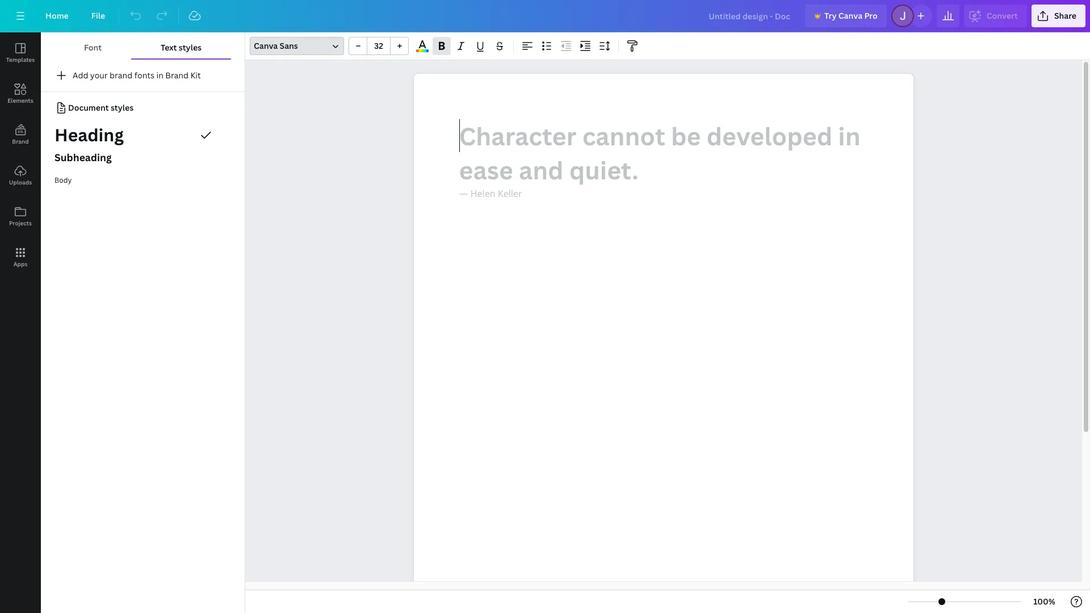 Task type: vqa. For each thing, say whether or not it's contained in the screenshot.
Text styles button
yes



Task type: locate. For each thing, give the bounding box(es) containing it.
canva right the try
[[839, 10, 863, 21]]

brand
[[165, 70, 189, 81], [12, 137, 29, 145]]

brand
[[110, 70, 133, 81]]

apps
[[13, 260, 27, 268]]

file button
[[82, 5, 114, 27]]

sans
[[280, 40, 298, 51]]

heading button
[[41, 122, 245, 149]]

share
[[1055, 10, 1077, 21]]

heading
[[55, 123, 124, 147]]

text
[[161, 42, 177, 53]]

elements button
[[0, 73, 41, 114]]

projects
[[9, 219, 32, 227]]

1 horizontal spatial canva
[[839, 10, 863, 21]]

styles
[[179, 42, 202, 53], [111, 102, 134, 113]]

canva sans
[[254, 40, 298, 51]]

0 vertical spatial styles
[[179, 42, 202, 53]]

kit
[[191, 70, 201, 81]]

1 vertical spatial brand
[[12, 137, 29, 145]]

canva left 'sans'
[[254, 40, 278, 51]]

canva sans button
[[250, 37, 344, 55]]

canva inside dropdown button
[[254, 40, 278, 51]]

1 horizontal spatial styles
[[179, 42, 202, 53]]

0 vertical spatial brand
[[165, 70, 189, 81]]

styles right text
[[179, 42, 202, 53]]

brand inside "button"
[[12, 137, 29, 145]]

home link
[[36, 5, 78, 27]]

0 horizontal spatial styles
[[111, 102, 134, 113]]

None text field
[[414, 74, 914, 614]]

add
[[73, 70, 88, 81]]

brand up uploads 'button'
[[12, 137, 29, 145]]

pro
[[865, 10, 878, 21]]

brand right in
[[165, 70, 189, 81]]

1 vertical spatial styles
[[111, 102, 134, 113]]

canva inside button
[[839, 10, 863, 21]]

group
[[349, 37, 409, 55]]

Design title text field
[[700, 5, 801, 27]]

styles inside button
[[179, 42, 202, 53]]

brand inside button
[[165, 70, 189, 81]]

convert
[[987, 10, 1019, 21]]

convert button
[[965, 5, 1028, 27]]

color range image
[[417, 50, 429, 52]]

apps button
[[0, 237, 41, 278]]

1 vertical spatial canva
[[254, 40, 278, 51]]

1 horizontal spatial brand
[[165, 70, 189, 81]]

file
[[91, 10, 105, 21]]

100%
[[1034, 597, 1056, 607]]

try canva pro button
[[806, 5, 887, 27]]

0 horizontal spatial canva
[[254, 40, 278, 51]]

document
[[68, 102, 109, 113]]

0 vertical spatial canva
[[839, 10, 863, 21]]

0 horizontal spatial brand
[[12, 137, 29, 145]]

fonts
[[134, 70, 155, 81]]

document styles
[[68, 102, 134, 113]]

styles down "brand"
[[111, 102, 134, 113]]

canva
[[839, 10, 863, 21], [254, 40, 278, 51]]



Task type: describe. For each thing, give the bounding box(es) containing it.
uploads button
[[0, 155, 41, 196]]

font button
[[55, 37, 131, 59]]

home
[[45, 10, 69, 21]]

font
[[84, 42, 102, 53]]

templates
[[6, 56, 35, 64]]

body
[[55, 176, 72, 185]]

uploads
[[9, 178, 32, 186]]

text styles button
[[131, 37, 231, 59]]

main menu bar
[[0, 0, 1091, 32]]

try canva pro
[[825, 10, 878, 21]]

try
[[825, 10, 837, 21]]

subheading button
[[41, 147, 245, 169]]

add your brand fonts in brand kit button
[[41, 64, 245, 87]]

elements
[[8, 97, 33, 105]]

side panel tab list
[[0, 32, 41, 278]]

– – number field
[[371, 40, 387, 51]]

body button
[[41, 169, 245, 192]]

projects button
[[0, 196, 41, 237]]

text styles
[[161, 42, 202, 53]]

styles for text styles
[[179, 42, 202, 53]]

brand button
[[0, 114, 41, 155]]

your
[[90, 70, 108, 81]]

share button
[[1032, 5, 1086, 27]]

add your brand fonts in brand kit
[[73, 70, 201, 81]]

in
[[156, 70, 164, 81]]

templates button
[[0, 32, 41, 73]]

styles for document styles
[[111, 102, 134, 113]]

100% button
[[1027, 593, 1063, 611]]

subheading
[[55, 151, 112, 164]]



